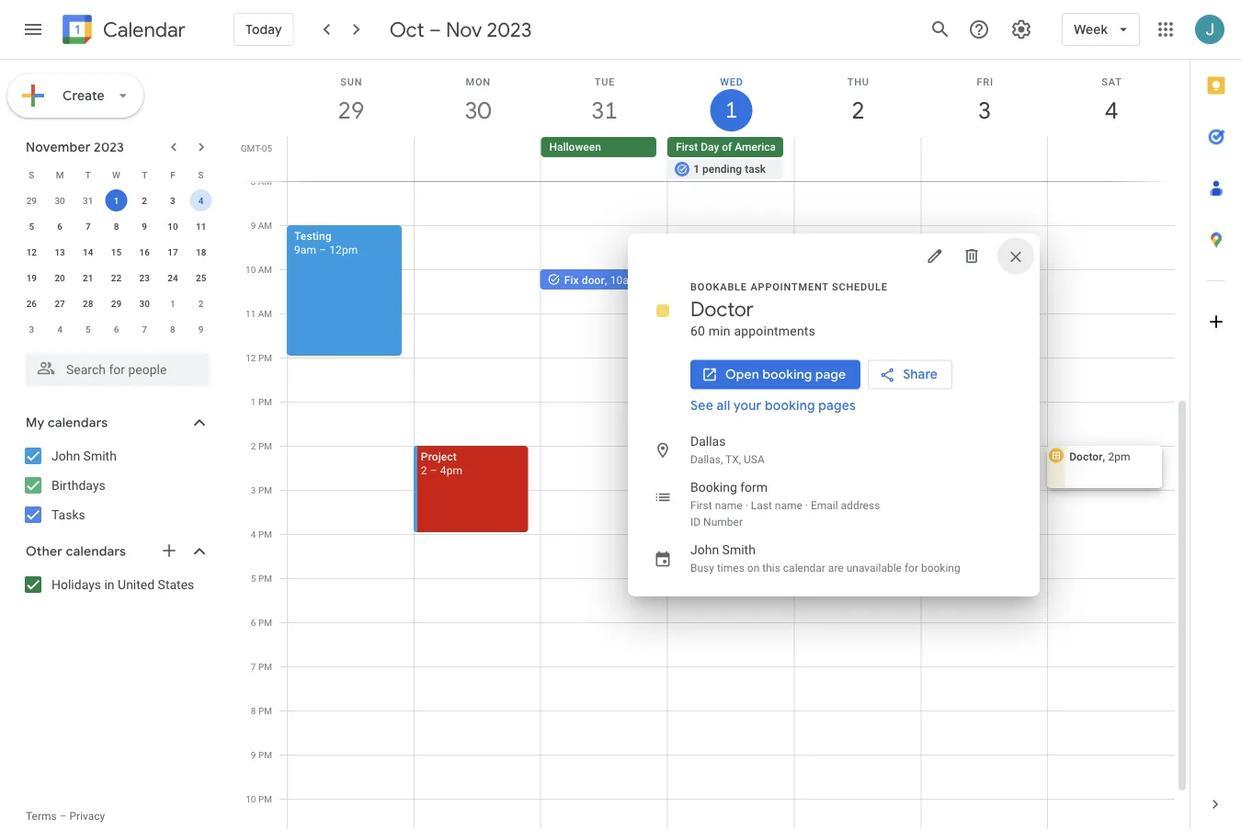 Task type: describe. For each thing, give the bounding box(es) containing it.
privacy link
[[69, 810, 105, 823]]

20
[[55, 272, 65, 283]]

0 horizontal spatial 2023
[[94, 139, 124, 155]]

8 down 1, today element
[[114, 221, 119, 232]]

united
[[118, 577, 155, 592]]

birthdays
[[51, 478, 105, 493]]

4 inside "sat 4"
[[1104, 95, 1117, 126]]

17 element
[[162, 241, 184, 263]]

2 right 1 cell
[[142, 195, 147, 206]]

booking inside john smith busy times on this calendar are unavailable for booking
[[921, 561, 961, 574]]

are
[[828, 561, 844, 574]]

12 element
[[21, 241, 43, 263]]

10 for 10 pm
[[246, 794, 256, 805]]

11 am
[[246, 308, 272, 319]]

number
[[704, 515, 743, 528]]

gmt-
[[241, 143, 262, 154]]

for
[[905, 561, 919, 574]]

17
[[168, 246, 178, 257]]

other calendars
[[26, 543, 126, 560]]

26
[[26, 298, 37, 309]]

open
[[725, 366, 760, 383]]

1 pm
[[251, 396, 272, 407]]

pm for 5 pm
[[258, 573, 272, 584]]

pm for 8 pm
[[258, 705, 272, 716]]

0 vertical spatial 7
[[85, 221, 91, 232]]

13
[[55, 246, 65, 257]]

privacy
[[69, 810, 105, 823]]

sun
[[341, 76, 363, 87]]

28
[[83, 298, 93, 309]]

dallas dallas, tx, usa
[[691, 434, 765, 466]]

main drawer image
[[22, 18, 44, 40]]

see all your booking pages link
[[691, 398, 856, 414]]

10am
[[610, 274, 639, 286]]

7 for 7 pm
[[251, 661, 256, 672]]

11 for 11
[[196, 221, 206, 232]]

5 cell from the left
[[1048, 137, 1174, 181]]

30 for october 30 element
[[55, 195, 65, 206]]

grid containing 29
[[235, 60, 1190, 830]]

20 element
[[49, 267, 71, 289]]

4 cell from the left
[[921, 137, 1048, 181]]

6 for december 6 'element' at the top left of page
[[114, 324, 119, 335]]

sat 4
[[1102, 76, 1122, 126]]

busy
[[691, 561, 714, 574]]

doctor for doctor
[[691, 297, 754, 322]]

tue 31
[[590, 76, 617, 126]]

7 pm
[[251, 661, 272, 672]]

29 for 29 element
[[111, 298, 122, 309]]

3 link
[[964, 89, 1006, 131]]

10 pm
[[246, 794, 272, 805]]

november 2023 grid
[[17, 162, 215, 342]]

november 2023
[[26, 139, 124, 155]]

holidays in united states
[[51, 577, 194, 592]]

unavailable
[[847, 561, 902, 574]]

18
[[196, 246, 206, 257]]

row containing 26
[[17, 291, 215, 316]]

row inside grid
[[280, 137, 1190, 181]]

1 pending task
[[693, 163, 766, 176]]

f
[[170, 169, 175, 180]]

9 for december 9 'element'
[[198, 324, 204, 335]]

24
[[168, 272, 178, 283]]

29 for october 29 element
[[26, 195, 37, 206]]

december 2 element
[[190, 292, 212, 314]]

calendar heading
[[99, 17, 186, 43]]

pm for 3 pm
[[258, 485, 272, 496]]

doctor heading
[[691, 297, 754, 322]]

see all your booking pages
[[691, 398, 856, 414]]

mon
[[466, 76, 491, 87]]

8 for december 8 element
[[170, 324, 175, 335]]

5 for 5 pm
[[251, 573, 256, 584]]

28 element
[[77, 292, 99, 314]]

– inside testing 9am – 12pm
[[319, 243, 327, 256]]

2 link
[[837, 89, 879, 131]]

row containing 29
[[17, 188, 215, 213]]

pm for 7 pm
[[258, 661, 272, 672]]

2 · from the left
[[805, 499, 808, 512]]

open booking page
[[725, 366, 846, 383]]

19
[[26, 272, 37, 283]]

– inside project 2 – 4pm
[[430, 464, 437, 477]]

10 element
[[162, 215, 184, 237]]

30 link
[[457, 89, 499, 131]]

december 3 element
[[21, 318, 43, 340]]

9 for 9 am
[[251, 220, 256, 231]]

05
[[262, 143, 272, 154]]

10 am
[[246, 264, 272, 275]]

1 for 1, today element
[[114, 195, 119, 206]]

usa
[[744, 453, 765, 466]]

29 link
[[330, 89, 372, 131]]

all
[[717, 398, 731, 414]]

calendar element
[[59, 11, 186, 51]]

december 1 element
[[162, 292, 184, 314]]

am for 9 am
[[258, 220, 272, 231]]

week
[[1074, 21, 1108, 38]]

december 7 element
[[134, 318, 156, 340]]

december 9 element
[[190, 318, 212, 340]]

in
[[104, 577, 115, 592]]

fix
[[564, 274, 579, 286]]

1 pending task cell
[[668, 137, 794, 181]]

mon 30
[[464, 76, 491, 126]]

0 horizontal spatial ,
[[605, 274, 607, 286]]

pm for 12 pm
[[258, 352, 272, 363]]

4 cell
[[187, 188, 215, 213]]

last
[[751, 499, 772, 512]]

31 link
[[584, 89, 626, 131]]

create
[[63, 87, 105, 104]]

10 for 10 am
[[246, 264, 256, 275]]

dallas, tx, usa link
[[691, 453, 765, 466]]

2 t from the left
[[142, 169, 147, 180]]

week button
[[1062, 7, 1140, 51]]

min
[[709, 324, 731, 339]]

1 cell
[[102, 188, 130, 213]]

1 t from the left
[[85, 169, 91, 180]]

fri 3
[[977, 76, 994, 126]]

3 up 10 element
[[170, 195, 175, 206]]

6 for 6 pm
[[251, 617, 256, 628]]

john smith busy times on this calendar are unavailable for booking
[[691, 543, 961, 574]]

task
[[745, 163, 766, 176]]

5 pm
[[251, 573, 272, 584]]

share
[[903, 366, 938, 383]]

16 element
[[134, 241, 156, 263]]

my calendars list
[[4, 441, 228, 530]]

tasks
[[51, 507, 85, 522]]

15 element
[[105, 241, 127, 263]]

6 pm
[[251, 617, 272, 628]]

calendar
[[103, 17, 186, 43]]

w
[[112, 169, 120, 180]]

16
[[139, 246, 150, 257]]

27 element
[[49, 292, 71, 314]]

1 name from the left
[[715, 499, 743, 512]]

see
[[691, 398, 714, 414]]

0 vertical spatial 5
[[29, 221, 34, 232]]

1 pending task button
[[668, 159, 783, 179]]

15
[[111, 246, 122, 257]]

pm for 2 pm
[[258, 440, 272, 451]]

22 element
[[105, 267, 127, 289]]

gmt-05
[[241, 143, 272, 154]]

october 29 element
[[21, 189, 43, 211]]

page
[[815, 366, 846, 383]]



Task type: vqa. For each thing, say whether or not it's contained in the screenshot.
THE "SEE ALL YOUR BOOKING PAGES"
yes



Task type: locate. For each thing, give the bounding box(es) containing it.
1 am from the top
[[258, 176, 272, 187]]

john for john smith busy times on this calendar are unavailable for booking
[[691, 543, 719, 558]]

2 up 3 pm
[[251, 440, 256, 451]]

pm for 4 pm
[[258, 529, 272, 540]]

13 element
[[49, 241, 71, 263]]

4 pm from the top
[[258, 485, 272, 496]]

thu
[[848, 76, 870, 87]]

10 down 9 pm on the bottom of the page
[[246, 794, 256, 805]]

october 30 element
[[49, 189, 71, 211]]

row containing 3
[[17, 316, 215, 342]]

december 8 element
[[162, 318, 184, 340]]

2 inside project 2 – 4pm
[[421, 464, 427, 477]]

Search for people text field
[[37, 353, 199, 386]]

5 pm from the top
[[258, 529, 272, 540]]

1 vertical spatial 31
[[83, 195, 93, 206]]

6 down 29 element
[[114, 324, 119, 335]]

8 down december 1 element
[[170, 324, 175, 335]]

calendars up john smith
[[48, 415, 108, 431]]

9 up 10 am
[[251, 220, 256, 231]]

doctor up min
[[691, 297, 754, 322]]

cell down 4 link
[[1048, 137, 1174, 181]]

pm up 7 pm
[[258, 617, 272, 628]]

9 pm from the top
[[258, 705, 272, 716]]

1 left pending
[[693, 163, 700, 176]]

december 5 element
[[77, 318, 99, 340]]

am for 11 am
[[258, 308, 272, 319]]

1 vertical spatial 12
[[246, 352, 256, 363]]

booking down the open booking page
[[765, 398, 815, 414]]

27
[[55, 298, 65, 309]]

this
[[762, 561, 781, 574]]

row containing s
[[17, 162, 215, 188]]

6 inside 'element'
[[114, 324, 119, 335]]

19 element
[[21, 267, 43, 289]]

8 down gmt-
[[251, 176, 256, 187]]

1 cell from the left
[[288, 137, 414, 181]]

email
[[811, 499, 838, 512]]

2023 right 'nov'
[[487, 17, 532, 42]]

0 horizontal spatial 11
[[196, 221, 206, 232]]

2 inside thu 2
[[850, 95, 864, 126]]

john inside john smith busy times on this calendar are unavailable for booking
[[691, 543, 719, 558]]

1 horizontal spatial 29
[[111, 298, 122, 309]]

other calendars button
[[4, 537, 228, 566]]

1 vertical spatial john
[[691, 543, 719, 558]]

pm for 9 pm
[[258, 749, 272, 760]]

1 vertical spatial ,
[[1103, 450, 1106, 463]]

1 · from the left
[[745, 499, 748, 512]]

1, today element
[[105, 189, 127, 211]]

23
[[139, 272, 150, 283]]

pm for 1 pm
[[258, 396, 272, 407]]

29 left october 30 element
[[26, 195, 37, 206]]

december 4 element
[[49, 318, 71, 340]]

6 inside grid
[[251, 617, 256, 628]]

1 s from the left
[[29, 169, 34, 180]]

t up october 31 element
[[85, 169, 91, 180]]

t left f
[[142, 169, 147, 180]]

2 vertical spatial 5
[[251, 573, 256, 584]]

31 inside grid
[[590, 95, 617, 126]]

0 vertical spatial 11
[[196, 221, 206, 232]]

0 vertical spatial booking
[[763, 366, 812, 383]]

your
[[734, 398, 762, 414]]

doctor , 2pm
[[1070, 450, 1131, 463]]

1 down the w in the left of the page
[[114, 195, 119, 206]]

29 inside grid
[[337, 95, 363, 126]]

12 for 12 pm
[[246, 352, 256, 363]]

7 up 14 element
[[85, 221, 91, 232]]

11 up 18
[[196, 221, 206, 232]]

9 for 9 pm
[[251, 749, 256, 760]]

23 element
[[134, 267, 156, 289]]

calendars for other calendars
[[66, 543, 126, 560]]

appointment
[[751, 281, 829, 293]]

21
[[83, 272, 93, 283]]

row group
[[17, 188, 215, 342]]

am for 8 am
[[258, 176, 272, 187]]

– down testing
[[319, 243, 327, 256]]

smith inside my calendars list
[[83, 448, 117, 463]]

grid
[[235, 60, 1190, 830]]

0 vertical spatial doctor
[[691, 297, 754, 322]]

pm for 10 pm
[[258, 794, 272, 805]]

smith up times
[[722, 543, 756, 558]]

60
[[691, 324, 705, 339]]

11 down 10 am
[[246, 308, 256, 319]]

cell down 2 link
[[794, 137, 921, 181]]

am
[[258, 176, 272, 187], [258, 220, 272, 231], [258, 264, 272, 275], [258, 308, 272, 319]]

0 vertical spatial 31
[[590, 95, 617, 126]]

– right oct
[[429, 17, 441, 42]]

14 element
[[77, 241, 99, 263]]

am down 05
[[258, 176, 272, 187]]

1 pm from the top
[[258, 352, 272, 363]]

2 horizontal spatial 30
[[464, 95, 490, 126]]

2 vertical spatial 30
[[139, 298, 150, 309]]

1 inside 'button'
[[693, 163, 700, 176]]

25 element
[[190, 267, 212, 289]]

booking up the see all your booking pages on the right top
[[763, 366, 812, 383]]

smith inside john smith busy times on this calendar are unavailable for booking
[[722, 543, 756, 558]]

bookable
[[691, 281, 747, 293]]

row containing halloween
[[280, 137, 1190, 181]]

am for 10 am
[[258, 264, 272, 275]]

calendars up in in the left bottom of the page
[[66, 543, 126, 560]]

11 inside row group
[[196, 221, 206, 232]]

4 inside 4 cell
[[198, 195, 204, 206]]

pm down 9 pm on the bottom of the page
[[258, 794, 272, 805]]

0 horizontal spatial 29
[[26, 195, 37, 206]]

, left 10am at the top of page
[[605, 274, 607, 286]]

29 element
[[105, 292, 127, 314]]

pending
[[702, 163, 742, 176]]

booking form first name · last name · email address id number
[[691, 480, 880, 528]]

8 for 8 am
[[251, 176, 256, 187]]

9 pm
[[251, 749, 272, 760]]

0 horizontal spatial doctor
[[691, 297, 754, 322]]

s up 4 cell
[[198, 169, 204, 180]]

1 horizontal spatial 7
[[142, 324, 147, 335]]

3 cell from the left
[[794, 137, 921, 181]]

am down 9 am
[[258, 264, 272, 275]]

booking
[[763, 366, 812, 383], [765, 398, 815, 414], [921, 561, 961, 574]]

30 inside mon 30
[[464, 95, 490, 126]]

0 horizontal spatial 30
[[55, 195, 65, 206]]

0 vertical spatial 6
[[57, 221, 62, 232]]

· left the email
[[805, 499, 808, 512]]

1 vertical spatial 5
[[85, 324, 91, 335]]

2 am from the top
[[258, 220, 272, 231]]

pm down 8 pm
[[258, 749, 272, 760]]

2 horizontal spatial 5
[[251, 573, 256, 584]]

first
[[691, 499, 712, 512]]

pm up 1 pm
[[258, 352, 272, 363]]

60 min appointments
[[691, 324, 816, 339]]

3 up 4 pm
[[251, 485, 256, 496]]

1 horizontal spatial s
[[198, 169, 204, 180]]

tx,
[[726, 453, 741, 466]]

0 vertical spatial 2023
[[487, 17, 532, 42]]

wed
[[720, 76, 744, 87]]

0 horizontal spatial john
[[51, 448, 80, 463]]

1 horizontal spatial ·
[[805, 499, 808, 512]]

2 vertical spatial 6
[[251, 617, 256, 628]]

1 vertical spatial smith
[[722, 543, 756, 558]]

row
[[280, 137, 1190, 181], [17, 162, 215, 188], [17, 188, 215, 213], [17, 213, 215, 239], [17, 239, 215, 265], [17, 265, 215, 291], [17, 291, 215, 316], [17, 316, 215, 342]]

1 down 24 'element'
[[170, 298, 175, 309]]

0 horizontal spatial 12
[[26, 246, 37, 257]]

sat
[[1102, 76, 1122, 87]]

9 am
[[251, 220, 272, 231]]

6 up 7 pm
[[251, 617, 256, 628]]

0 vertical spatial ,
[[605, 274, 607, 286]]

8 pm from the top
[[258, 661, 272, 672]]

2 vertical spatial 7
[[251, 661, 256, 672]]

5 down october 29 element
[[29, 221, 34, 232]]

name up number at bottom right
[[715, 499, 743, 512]]

1 for december 1 element
[[170, 298, 175, 309]]

10 up 11 am
[[246, 264, 256, 275]]

my
[[26, 415, 44, 431]]

pm up 4 pm
[[258, 485, 272, 496]]

2 s from the left
[[198, 169, 204, 180]]

2023 up the w in the left of the page
[[94, 139, 124, 155]]

30 down the 'mon'
[[464, 95, 490, 126]]

3 down 26 element
[[29, 324, 34, 335]]

pm for 6 pm
[[258, 617, 272, 628]]

10 pm from the top
[[258, 749, 272, 760]]

1 horizontal spatial 2023
[[487, 17, 532, 42]]

today button
[[234, 7, 294, 51]]

0 vertical spatial smith
[[83, 448, 117, 463]]

terms
[[26, 810, 57, 823]]

2 horizontal spatial 7
[[251, 661, 256, 672]]

1 vertical spatial 7
[[142, 324, 147, 335]]

2 name from the left
[[775, 499, 803, 512]]

1
[[724, 96, 737, 125], [693, 163, 700, 176], [114, 195, 119, 206], [170, 298, 175, 309], [251, 396, 256, 407]]

1 horizontal spatial 11
[[246, 308, 256, 319]]

12 inside row group
[[26, 246, 37, 257]]

smith up the birthdays
[[83, 448, 117, 463]]

1 vertical spatial 2023
[[94, 139, 124, 155]]

4 pm
[[251, 529, 272, 540]]

0 horizontal spatial ·
[[745, 499, 748, 512]]

calendars inside dropdown button
[[66, 543, 126, 560]]

am down 8 am at the top
[[258, 220, 272, 231]]

1 vertical spatial 6
[[114, 324, 119, 335]]

1 horizontal spatial 31
[[590, 95, 617, 126]]

6
[[57, 221, 62, 232], [114, 324, 119, 335], [251, 617, 256, 628]]

1 inside 'wed 1'
[[724, 96, 737, 125]]

1 down "12 pm"
[[251, 396, 256, 407]]

testing 9am – 12pm
[[294, 229, 358, 256]]

project
[[421, 450, 457, 463]]

10 inside 10 element
[[168, 221, 178, 232]]

1 for 1 pm
[[251, 396, 256, 407]]

, left '2pm'
[[1103, 450, 1106, 463]]

10 for 10
[[168, 221, 178, 232]]

pm down 4 pm
[[258, 573, 272, 584]]

2 horizontal spatial 29
[[337, 95, 363, 126]]

1 horizontal spatial 30
[[139, 298, 150, 309]]

john inside my calendars list
[[51, 448, 80, 463]]

row containing 12
[[17, 239, 215, 265]]

pm up 9 pm on the bottom of the page
[[258, 705, 272, 716]]

name right last
[[775, 499, 803, 512]]

7 for december 7 element
[[142, 324, 147, 335]]

1 vertical spatial doctor
[[1070, 450, 1103, 463]]

9am
[[294, 243, 316, 256]]

dallas
[[691, 434, 726, 449]]

6 pm from the top
[[258, 573, 272, 584]]

calendars for my calendars
[[48, 415, 108, 431]]

bookable appointment schedule
[[691, 281, 888, 293]]

1 vertical spatial calendars
[[66, 543, 126, 560]]

calendar
[[783, 561, 826, 574]]

3 inside fri 3
[[977, 95, 990, 126]]

29 down sun
[[337, 95, 363, 126]]

1 vertical spatial 30
[[55, 195, 65, 206]]

november
[[26, 139, 91, 155]]

18 element
[[190, 241, 212, 263]]

states
[[158, 577, 194, 592]]

31 right october 30 element
[[83, 195, 93, 206]]

4 up 11 element
[[198, 195, 204, 206]]

12 up 19
[[26, 246, 37, 257]]

–
[[429, 17, 441, 42], [319, 243, 327, 256], [430, 464, 437, 477], [59, 810, 67, 823]]

5
[[29, 221, 34, 232], [85, 324, 91, 335], [251, 573, 256, 584]]

0 horizontal spatial t
[[85, 169, 91, 180]]

4 down 3 pm
[[251, 529, 256, 540]]

9 inside 'element'
[[198, 324, 204, 335]]

3
[[977, 95, 990, 126], [170, 195, 175, 206], [29, 324, 34, 335], [251, 485, 256, 496]]

door
[[582, 274, 605, 286]]

7 pm from the top
[[258, 617, 272, 628]]

1 inside cell
[[114, 195, 119, 206]]

1 horizontal spatial 5
[[85, 324, 91, 335]]

31 inside row group
[[83, 195, 93, 206]]

7 down "30" element
[[142, 324, 147, 335]]

11 pm from the top
[[258, 794, 272, 805]]

1 horizontal spatial 6
[[114, 324, 119, 335]]

today
[[246, 21, 282, 38]]

tab list
[[1191, 60, 1241, 779]]

6 up 13 element
[[57, 221, 62, 232]]

None search field
[[0, 346, 228, 386]]

5 down 4 pm
[[251, 573, 256, 584]]

2 pm
[[251, 440, 272, 451]]

7 inside grid
[[251, 661, 256, 672]]

1 for 1 pending task
[[693, 163, 700, 176]]

2 vertical spatial booking
[[921, 561, 961, 574]]

9 up 10 pm at the bottom
[[251, 749, 256, 760]]

times
[[717, 561, 745, 574]]

12 for 12
[[26, 246, 37, 257]]

29 down 22
[[111, 298, 122, 309]]

cell down 3 link
[[921, 137, 1048, 181]]

john up busy
[[691, 543, 719, 558]]

11 for 11 am
[[246, 308, 256, 319]]

0 horizontal spatial s
[[29, 169, 34, 180]]

john up the birthdays
[[51, 448, 80, 463]]

share button
[[868, 360, 953, 389]]

wed 1
[[720, 76, 744, 125]]

delete appointment schedule image
[[963, 247, 981, 265]]

terms – privacy
[[26, 810, 105, 823]]

2 vertical spatial 29
[[111, 298, 122, 309]]

12
[[26, 246, 37, 257], [246, 352, 256, 363]]

2 vertical spatial 10
[[246, 794, 256, 805]]

1 down wed
[[724, 96, 737, 125]]

5 inside grid
[[251, 573, 256, 584]]

1 horizontal spatial smith
[[722, 543, 756, 558]]

0 horizontal spatial 6
[[57, 221, 62, 232]]

1 horizontal spatial ,
[[1103, 450, 1106, 463]]

1 vertical spatial booking
[[765, 398, 815, 414]]

30 element
[[134, 292, 156, 314]]

1 horizontal spatial 12
[[246, 352, 256, 363]]

doctor left '2pm'
[[1070, 450, 1103, 463]]

doctor
[[691, 297, 754, 322], [1070, 450, 1103, 463]]

john smith
[[51, 448, 117, 463]]

3 pm from the top
[[258, 440, 272, 451]]

0 horizontal spatial 7
[[85, 221, 91, 232]]

2 cell from the left
[[414, 137, 541, 181]]

pm up 2 pm
[[258, 396, 272, 407]]

8 pm
[[251, 705, 272, 716]]

10
[[168, 221, 178, 232], [246, 264, 256, 275], [246, 794, 256, 805]]

pm up 8 pm
[[258, 661, 272, 672]]

0 horizontal spatial name
[[715, 499, 743, 512]]

30 down m
[[55, 195, 65, 206]]

0 vertical spatial calendars
[[48, 415, 108, 431]]

2 down project
[[421, 464, 427, 477]]

2 down thu
[[850, 95, 864, 126]]

1 horizontal spatial doctor
[[1070, 450, 1103, 463]]

11 element
[[190, 215, 212, 237]]

oct – nov 2023
[[390, 17, 532, 42]]

calendars inside dropdown button
[[48, 415, 108, 431]]

0 vertical spatial 29
[[337, 95, 363, 126]]

12 pm
[[246, 352, 272, 363]]

9 down "december 2" element at the left of the page
[[198, 324, 204, 335]]

4 inside december 4 element
[[57, 324, 62, 335]]

8 for 8 pm
[[251, 705, 256, 716]]

my calendars
[[26, 415, 108, 431]]

add other calendars image
[[160, 542, 178, 560]]

4 link
[[1091, 89, 1133, 131]]

2pm
[[1108, 450, 1131, 463]]

4 down sat at the top right of the page
[[1104, 95, 1117, 126]]

· left last
[[745, 499, 748, 512]]

0 horizontal spatial 5
[[29, 221, 34, 232]]

7 up 8 pm
[[251, 661, 256, 672]]

0 horizontal spatial 31
[[83, 195, 93, 206]]

december 6 element
[[105, 318, 127, 340]]

cell down '29' link
[[288, 137, 414, 181]]

0 horizontal spatial smith
[[83, 448, 117, 463]]

25
[[196, 272, 206, 283]]

10 up 17
[[168, 221, 178, 232]]

pages
[[819, 398, 856, 414]]

s up october 29 element
[[29, 169, 34, 180]]

doctor for doctor , 2pm
[[1070, 450, 1103, 463]]

0 vertical spatial 30
[[464, 95, 490, 126]]

21 element
[[77, 267, 99, 289]]

cell
[[288, 137, 414, 181], [414, 137, 541, 181], [794, 137, 921, 181], [921, 137, 1048, 181], [1048, 137, 1174, 181]]

smith for john smith busy times on this calendar are unavailable for booking
[[722, 543, 756, 558]]

31 down tue
[[590, 95, 617, 126]]

0 vertical spatial 12
[[26, 246, 37, 257]]

row containing 19
[[17, 265, 215, 291]]

2 down 25 element
[[198, 298, 204, 309]]

– down project
[[430, 464, 437, 477]]

1 horizontal spatial t
[[142, 169, 147, 180]]

booking right for
[[921, 561, 961, 574]]

address
[[841, 499, 880, 512]]

0 vertical spatial 10
[[168, 221, 178, 232]]

3 am from the top
[[258, 264, 272, 275]]

3 down fri
[[977, 95, 990, 126]]

8 am
[[251, 176, 272, 187]]

11
[[196, 221, 206, 232], [246, 308, 256, 319]]

pm up 5 pm
[[258, 529, 272, 540]]

1 horizontal spatial name
[[775, 499, 803, 512]]

smith for john smith
[[83, 448, 117, 463]]

sun 29
[[337, 76, 363, 126]]

9 up 16 element
[[142, 221, 147, 232]]

1 vertical spatial 10
[[246, 264, 256, 275]]

30 for "30" element
[[139, 298, 150, 309]]

row group containing 29
[[17, 188, 215, 342]]

october 31 element
[[77, 189, 99, 211]]

0 vertical spatial john
[[51, 448, 80, 463]]

1 vertical spatial 11
[[246, 308, 256, 319]]

1 horizontal spatial john
[[691, 543, 719, 558]]

settings menu image
[[1011, 18, 1033, 40]]

12 inside grid
[[246, 352, 256, 363]]

2
[[850, 95, 864, 126], [142, 195, 147, 206], [198, 298, 204, 309], [251, 440, 256, 451], [421, 464, 427, 477]]

12 down 11 am
[[246, 352, 256, 363]]

halloween
[[549, 141, 601, 154]]

5 for december 5 element
[[85, 324, 91, 335]]

24 element
[[162, 267, 184, 289]]

11 inside grid
[[246, 308, 256, 319]]

other
[[26, 543, 63, 560]]

– right terms at the bottom left
[[59, 810, 67, 823]]

29
[[337, 95, 363, 126], [26, 195, 37, 206], [111, 298, 122, 309]]

5 down the 28 element
[[85, 324, 91, 335]]

cell down 30 "link"
[[414, 137, 541, 181]]

2 horizontal spatial 6
[[251, 617, 256, 628]]

pm up 3 pm
[[258, 440, 272, 451]]

14
[[83, 246, 93, 257]]

30 down 23
[[139, 298, 150, 309]]

row containing 5
[[17, 213, 215, 239]]

4 down 27 'element'
[[57, 324, 62, 335]]

1 vertical spatial 29
[[26, 195, 37, 206]]

4 am from the top
[[258, 308, 272, 319]]

2 pm from the top
[[258, 396, 272, 407]]

am up "12 pm"
[[258, 308, 272, 319]]

8 up 9 pm on the bottom of the page
[[251, 705, 256, 716]]

26 element
[[21, 292, 43, 314]]

john for john smith
[[51, 448, 80, 463]]



